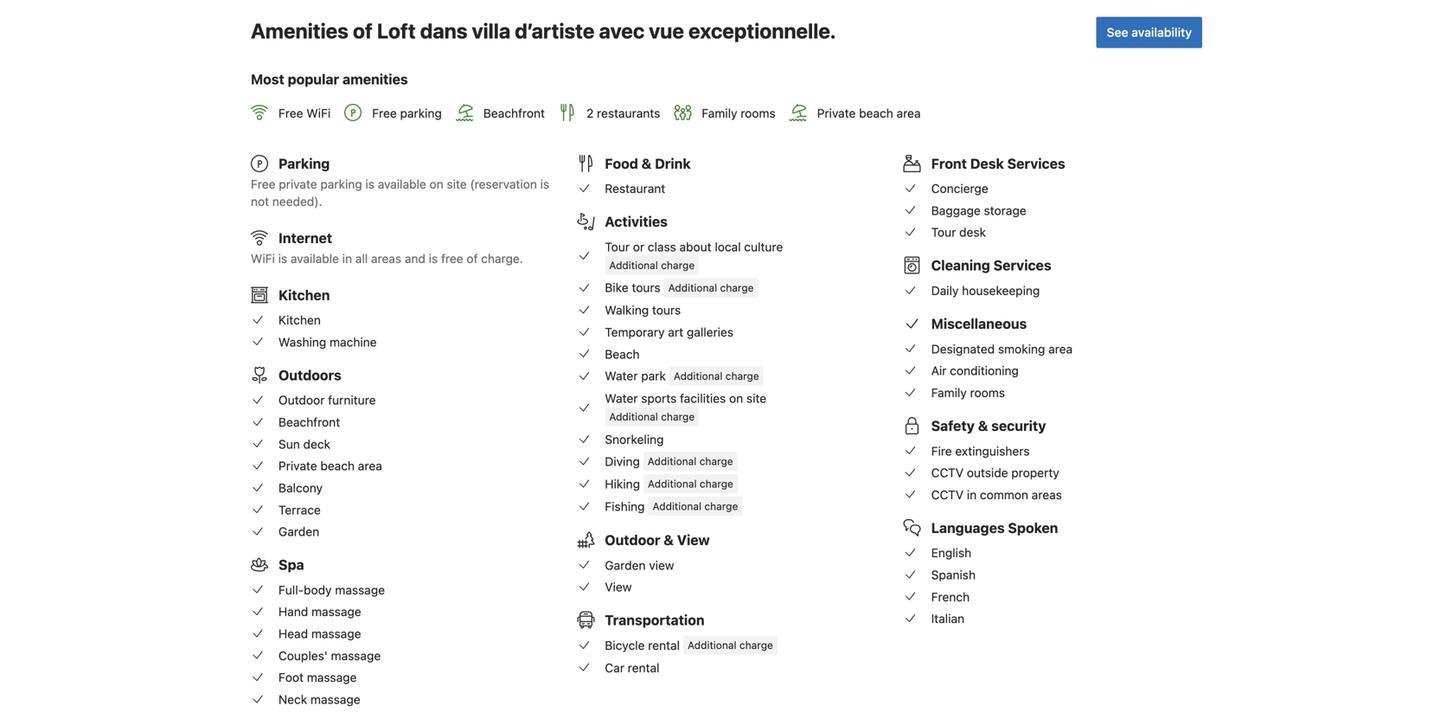 Task type: vqa. For each thing, say whether or not it's contained in the screenshot.
the leftmost the 1,
no



Task type: describe. For each thing, give the bounding box(es) containing it.
0 horizontal spatial view
[[605, 580, 632, 594]]

most popular amenities
[[251, 71, 408, 87]]

neck
[[279, 692, 307, 707]]

cctv in common areas
[[932, 488, 1063, 502]]

charge inside "hiking additional charge"
[[700, 478, 734, 490]]

daily housekeeping
[[932, 283, 1041, 298]]

fire
[[932, 444, 953, 458]]

head massage
[[279, 627, 361, 641]]

garden for garden
[[279, 525, 319, 539]]

park
[[642, 369, 666, 383]]

hand massage
[[279, 605, 361, 619]]

0 horizontal spatial of
[[353, 19, 373, 43]]

1 horizontal spatial wifi
[[307, 106, 331, 120]]

free parking
[[372, 106, 442, 120]]

charge inside the tour or class about local culture additional charge
[[661, 259, 695, 271]]

desk
[[960, 225, 987, 239]]

restaurants
[[597, 106, 661, 120]]

outdoor furniture
[[279, 393, 376, 407]]

housekeeping
[[963, 283, 1041, 298]]

exceptionnelle.
[[689, 19, 836, 43]]

outside
[[967, 466, 1009, 480]]

outdoor for outdoor furniture
[[279, 393, 325, 407]]

body
[[304, 583, 332, 597]]

avec
[[599, 19, 645, 43]]

massage for foot massage
[[307, 670, 357, 685]]

amenities of loft dans villa d'artiste avec vue exceptionnelle.
[[251, 19, 836, 43]]

0 vertical spatial rooms
[[741, 106, 776, 120]]

on inside water sports facilities on site additional charge
[[730, 391, 744, 406]]

snorkeling
[[605, 432, 664, 447]]

cleaning services
[[932, 257, 1052, 274]]

languages
[[932, 520, 1005, 536]]

free for free wifi
[[279, 106, 303, 120]]

terrace
[[279, 503, 321, 517]]

free private parking is available on site (reservation is not needed).
[[251, 177, 550, 208]]

air
[[932, 364, 947, 378]]

private
[[279, 177, 317, 191]]

bike
[[605, 281, 629, 295]]

full-body massage
[[279, 583, 385, 597]]

1 vertical spatial services
[[994, 257, 1052, 274]]

see
[[1107, 25, 1129, 39]]

water park additional charge
[[605, 369, 760, 383]]

fire extinguishers
[[932, 444, 1030, 458]]

class
[[648, 240, 677, 254]]

additional inside bike tours additional charge
[[669, 282, 718, 294]]

temporary art galleries
[[605, 325, 734, 339]]

rental for car
[[628, 661, 660, 675]]

galleries
[[687, 325, 734, 339]]

bicycle
[[605, 638, 645, 652]]

bike tours additional charge
[[605, 281, 754, 295]]

spanish
[[932, 568, 976, 582]]

villa
[[472, 19, 511, 43]]

most
[[251, 71, 285, 87]]

local
[[715, 240, 741, 254]]

massage for couples' massage
[[331, 649, 381, 663]]

massage right body on the left bottom of the page
[[335, 583, 385, 597]]

view
[[649, 558, 675, 572]]

2 kitchen from the top
[[279, 313, 321, 327]]

d'artiste
[[515, 19, 595, 43]]

1 vertical spatial family rooms
[[932, 386, 1006, 400]]

is right and
[[429, 251, 438, 265]]

0 vertical spatial in
[[342, 251, 352, 265]]

1 vertical spatial private
[[279, 459, 317, 473]]

drink
[[655, 155, 691, 172]]

loft
[[377, 19, 416, 43]]

2
[[587, 106, 594, 120]]

on inside free private parking is available on site (reservation is not needed).
[[430, 177, 444, 191]]

walking tours
[[605, 303, 681, 317]]

0 horizontal spatial beach
[[321, 459, 355, 473]]

languages spoken
[[932, 520, 1059, 536]]

front
[[932, 155, 968, 172]]

(reservation
[[470, 177, 537, 191]]

cctv outside property
[[932, 466, 1060, 480]]

designated smoking area
[[932, 342, 1073, 356]]

0 vertical spatial view
[[677, 532, 710, 548]]

hiking
[[605, 477, 640, 491]]

water for water park
[[605, 369, 638, 383]]

additional inside diving additional charge
[[648, 455, 697, 467]]

2 restaurants
[[587, 106, 661, 120]]

wifi is available in all areas and is free of charge.
[[251, 251, 523, 265]]

1 vertical spatial area
[[1049, 342, 1073, 356]]

deck
[[303, 437, 331, 451]]

food & drink
[[605, 155, 691, 172]]

outdoor & view
[[605, 532, 710, 548]]

free wifi
[[279, 106, 331, 120]]

1 kitchen from the top
[[279, 287, 330, 303]]

couples'
[[279, 649, 328, 663]]

1 vertical spatial private beach area
[[279, 459, 382, 473]]

outdoor for outdoor & view
[[605, 532, 661, 548]]

car rental
[[605, 661, 660, 675]]

available inside free private parking is available on site (reservation is not needed).
[[378, 177, 426, 191]]

0 vertical spatial beachfront
[[484, 106, 545, 120]]

1 horizontal spatial in
[[967, 488, 977, 502]]

air conditioning
[[932, 364, 1019, 378]]

fishing
[[605, 499, 645, 513]]

dans
[[420, 19, 468, 43]]

additional inside the bicycle rental additional charge
[[688, 639, 737, 651]]

0 horizontal spatial areas
[[371, 251, 402, 265]]

additional inside the fishing additional charge
[[653, 500, 702, 512]]



Task type: locate. For each thing, give the bounding box(es) containing it.
charge inside bike tours additional charge
[[720, 282, 754, 294]]

massage for head massage
[[311, 627, 361, 641]]

parking down the amenities
[[400, 106, 442, 120]]

on right facilities
[[730, 391, 744, 406]]

tours up walking tours
[[632, 281, 661, 295]]

cctv for cctv in common areas
[[932, 488, 964, 502]]

1 vertical spatial rooms
[[971, 386, 1006, 400]]

area
[[897, 106, 921, 120], [1049, 342, 1073, 356], [358, 459, 382, 473]]

miscellaneous
[[932, 315, 1028, 332]]

1 vertical spatial cctv
[[932, 488, 964, 502]]

areas right all
[[371, 251, 402, 265]]

free up not
[[251, 177, 276, 191]]

1 horizontal spatial site
[[747, 391, 767, 406]]

rental down transportation
[[648, 638, 680, 652]]

massage up couples' massage
[[311, 627, 361, 641]]

italian
[[932, 612, 965, 626]]

water inside water sports facilities on site additional charge
[[605, 391, 638, 406]]

couples' massage
[[279, 649, 381, 663]]

free for free parking
[[372, 106, 397, 120]]

on left the (reservation
[[430, 177, 444, 191]]

rooms down conditioning
[[971, 386, 1006, 400]]

1 horizontal spatial &
[[664, 532, 674, 548]]

tour left the or
[[605, 240, 630, 254]]

rooms down 'exceptionnelle.'
[[741, 106, 776, 120]]

& for outdoor
[[664, 532, 674, 548]]

1 horizontal spatial family
[[932, 386, 967, 400]]

2 vertical spatial &
[[664, 532, 674, 548]]

0 vertical spatial private beach area
[[818, 106, 921, 120]]

0 vertical spatial rental
[[648, 638, 680, 652]]

additional inside "hiking additional charge"
[[648, 478, 697, 490]]

beachfront up sun deck
[[279, 415, 340, 429]]

tours for bike
[[632, 281, 661, 295]]

of right free
[[467, 251, 478, 265]]

rental for bicycle
[[648, 638, 680, 652]]

needed).
[[272, 194, 322, 208]]

garden
[[279, 525, 319, 539], [605, 558, 646, 572]]

diving
[[605, 454, 640, 468]]

charge inside diving additional charge
[[700, 455, 734, 467]]

rental right 'car'
[[628, 661, 660, 675]]

washing machine
[[279, 335, 377, 349]]

0 vertical spatial &
[[642, 155, 652, 172]]

washing
[[279, 335, 327, 349]]

additional down the or
[[610, 259, 658, 271]]

charge.
[[481, 251, 523, 265]]

additional
[[610, 259, 658, 271], [669, 282, 718, 294], [674, 370, 723, 382], [610, 411, 658, 423], [648, 455, 697, 467], [648, 478, 697, 490], [653, 500, 702, 512], [688, 639, 737, 651]]

all
[[356, 251, 368, 265]]

free for free private parking is available on site (reservation is not needed).
[[251, 177, 276, 191]]

0 horizontal spatial available
[[291, 251, 339, 265]]

machine
[[330, 335, 377, 349]]

additional down "hiking additional charge"
[[653, 500, 702, 512]]

massage
[[335, 583, 385, 597], [312, 605, 361, 619], [311, 627, 361, 641], [331, 649, 381, 663], [307, 670, 357, 685], [311, 692, 361, 707]]

services right desk
[[1008, 155, 1066, 172]]

0 vertical spatial beach
[[860, 106, 894, 120]]

site
[[447, 177, 467, 191], [747, 391, 767, 406]]

water down beach
[[605, 369, 638, 383]]

0 horizontal spatial &
[[642, 155, 652, 172]]

concierge
[[932, 181, 989, 196]]

conditioning
[[950, 364, 1019, 378]]

0 horizontal spatial family
[[702, 106, 738, 120]]

1 vertical spatial in
[[967, 488, 977, 502]]

facilities
[[680, 391, 726, 406]]

front desk services
[[932, 155, 1066, 172]]

furniture
[[328, 393, 376, 407]]

site right facilities
[[747, 391, 767, 406]]

family rooms down air conditioning
[[932, 386, 1006, 400]]

1 horizontal spatial garden
[[605, 558, 646, 572]]

2 horizontal spatial free
[[372, 106, 397, 120]]

outdoor
[[279, 393, 325, 407], [605, 532, 661, 548]]

1 horizontal spatial available
[[378, 177, 426, 191]]

0 vertical spatial family
[[702, 106, 738, 120]]

2 cctv from the top
[[932, 488, 964, 502]]

services up housekeeping
[[994, 257, 1052, 274]]

cctv up languages
[[932, 488, 964, 502]]

1 horizontal spatial beach
[[860, 106, 894, 120]]

cctv for cctv outside property
[[932, 466, 964, 480]]

0 vertical spatial available
[[378, 177, 426, 191]]

view down the fishing additional charge
[[677, 532, 710, 548]]

1 vertical spatial available
[[291, 251, 339, 265]]

0 horizontal spatial garden
[[279, 525, 319, 539]]

tour for tour or class about local culture additional charge
[[605, 240, 630, 254]]

garden left view
[[605, 558, 646, 572]]

2 horizontal spatial area
[[1049, 342, 1073, 356]]

walking
[[605, 303, 649, 317]]

free inside free private parking is available on site (reservation is not needed).
[[251, 177, 276, 191]]

view
[[677, 532, 710, 548], [605, 580, 632, 594]]

tours for walking
[[653, 303, 681, 317]]

art
[[668, 325, 684, 339]]

1 vertical spatial areas
[[1032, 488, 1063, 502]]

car
[[605, 661, 625, 675]]

1 vertical spatial wifi
[[251, 251, 275, 265]]

0 vertical spatial of
[[353, 19, 373, 43]]

1 horizontal spatial view
[[677, 532, 710, 548]]

daily
[[932, 283, 959, 298]]

parking
[[279, 155, 330, 172]]

additional inside water park additional charge
[[674, 370, 723, 382]]

outdoor up garden view on the bottom left of page
[[605, 532, 661, 548]]

beachfront
[[484, 106, 545, 120], [279, 415, 340, 429]]

water left sports
[[605, 391, 638, 406]]

1 vertical spatial rental
[[628, 661, 660, 675]]

neck massage
[[279, 692, 361, 707]]

additional inside water sports facilities on site additional charge
[[610, 411, 658, 423]]

tours up the 'temporary art galleries' on the top
[[653, 303, 681, 317]]

1 horizontal spatial family rooms
[[932, 386, 1006, 400]]

0 vertical spatial areas
[[371, 251, 402, 265]]

tour or class about local culture additional charge
[[605, 240, 783, 271]]

spoken
[[1009, 520, 1059, 536]]

and
[[405, 251, 426, 265]]

1 vertical spatial garden
[[605, 558, 646, 572]]

0 vertical spatial private
[[818, 106, 856, 120]]

1 horizontal spatial of
[[467, 251, 478, 265]]

0 vertical spatial parking
[[400, 106, 442, 120]]

spa
[[279, 557, 304, 573]]

1 cctv from the top
[[932, 466, 964, 480]]

water sports facilities on site additional charge
[[605, 391, 767, 423]]

1 horizontal spatial area
[[897, 106, 921, 120]]

activities
[[605, 213, 668, 230]]

0 vertical spatial area
[[897, 106, 921, 120]]

1 horizontal spatial private beach area
[[818, 106, 921, 120]]

charge inside the bicycle rental additional charge
[[740, 639, 774, 651]]

wifi down not
[[251, 251, 275, 265]]

baggage
[[932, 203, 981, 218]]

wifi down popular
[[307, 106, 331, 120]]

& for food
[[642, 155, 652, 172]]

of left loft
[[353, 19, 373, 43]]

massage down head massage
[[331, 649, 381, 663]]

0 horizontal spatial site
[[447, 177, 467, 191]]

or
[[633, 240, 645, 254]]

cleaning
[[932, 257, 991, 274]]

on
[[430, 177, 444, 191], [730, 391, 744, 406]]

& up view
[[664, 532, 674, 548]]

tour for tour desk
[[932, 225, 957, 239]]

smoking
[[999, 342, 1046, 356]]

charge inside water park additional charge
[[726, 370, 760, 382]]

1 vertical spatial &
[[979, 418, 989, 434]]

see availability button
[[1097, 17, 1203, 48]]

garden for garden view
[[605, 558, 646, 572]]

diving additional charge
[[605, 454, 734, 468]]

site left the (reservation
[[447, 177, 467, 191]]

family rooms
[[702, 106, 776, 120], [932, 386, 1006, 400]]

0 vertical spatial water
[[605, 369, 638, 383]]

available down free parking
[[378, 177, 426, 191]]

1 horizontal spatial rooms
[[971, 386, 1006, 400]]

1 horizontal spatial tour
[[932, 225, 957, 239]]

free down the amenities
[[372, 106, 397, 120]]

2 water from the top
[[605, 391, 638, 406]]

1 vertical spatial of
[[467, 251, 478, 265]]

& for safety
[[979, 418, 989, 434]]

view down garden view on the bottom left of page
[[605, 580, 632, 594]]

1 vertical spatial beachfront
[[279, 415, 340, 429]]

0 vertical spatial garden
[[279, 525, 319, 539]]

designated
[[932, 342, 995, 356]]

2 vertical spatial area
[[358, 459, 382, 473]]

massage down full-body massage
[[312, 605, 361, 619]]

1 horizontal spatial outdoor
[[605, 532, 661, 548]]

property
[[1012, 466, 1060, 480]]

foot massage
[[279, 670, 357, 685]]

1 vertical spatial tours
[[653, 303, 681, 317]]

& right the food
[[642, 155, 652, 172]]

0 horizontal spatial outdoor
[[279, 393, 325, 407]]

food
[[605, 155, 639, 172]]

free down popular
[[279, 106, 303, 120]]

tour desk
[[932, 225, 987, 239]]

english
[[932, 546, 972, 560]]

1 horizontal spatial private
[[818, 106, 856, 120]]

available down the internet
[[291, 251, 339, 265]]

0 horizontal spatial area
[[358, 459, 382, 473]]

extinguishers
[[956, 444, 1030, 458]]

availability
[[1132, 25, 1193, 39]]

site inside water sports facilities on site additional charge
[[747, 391, 767, 406]]

1 vertical spatial water
[[605, 391, 638, 406]]

0 horizontal spatial on
[[430, 177, 444, 191]]

1 horizontal spatial on
[[730, 391, 744, 406]]

& up fire extinguishers
[[979, 418, 989, 434]]

1 vertical spatial site
[[747, 391, 767, 406]]

additional up snorkeling at left
[[610, 411, 658, 423]]

parking inside free private parking is available on site (reservation is not needed).
[[321, 177, 362, 191]]

transportation
[[605, 612, 705, 628]]

0 horizontal spatial private beach area
[[279, 459, 382, 473]]

kitchen
[[279, 287, 330, 303], [279, 313, 321, 327]]

1 horizontal spatial beachfront
[[484, 106, 545, 120]]

2 horizontal spatial &
[[979, 418, 989, 434]]

tours
[[632, 281, 661, 295], [653, 303, 681, 317]]

cctv
[[932, 466, 964, 480], [932, 488, 964, 502]]

internet
[[279, 230, 332, 246]]

foot
[[279, 670, 304, 685]]

culture
[[745, 240, 783, 254]]

tour down baggage
[[932, 225, 957, 239]]

charge inside the fishing additional charge
[[705, 500, 739, 512]]

0 vertical spatial tours
[[632, 281, 661, 295]]

0 vertical spatial wifi
[[307, 106, 331, 120]]

temporary
[[605, 325, 665, 339]]

head
[[279, 627, 308, 641]]

in left all
[[342, 251, 352, 265]]

0 vertical spatial cctv
[[932, 466, 964, 480]]

cctv down fire
[[932, 466, 964, 480]]

0 horizontal spatial private
[[279, 459, 317, 473]]

1 vertical spatial outdoor
[[605, 532, 661, 548]]

charge inside water sports facilities on site additional charge
[[661, 411, 695, 423]]

free
[[441, 251, 464, 265]]

0 horizontal spatial family rooms
[[702, 106, 776, 120]]

wifi
[[307, 106, 331, 120], [251, 251, 275, 265]]

about
[[680, 240, 712, 254]]

additional up the fishing additional charge
[[648, 478, 697, 490]]

in down outside
[[967, 488, 977, 502]]

hiking additional charge
[[605, 477, 734, 491]]

additional down the tour or class about local culture additional charge
[[669, 282, 718, 294]]

0 horizontal spatial wifi
[[251, 251, 275, 265]]

areas down property
[[1032, 488, 1063, 502]]

0 horizontal spatial in
[[342, 251, 352, 265]]

sun deck
[[279, 437, 331, 451]]

garden down terrace
[[279, 525, 319, 539]]

balcony
[[279, 481, 323, 495]]

massage down couples' massage
[[307, 670, 357, 685]]

massage for hand massage
[[312, 605, 361, 619]]

bicycle rental additional charge
[[605, 638, 774, 652]]

additional down transportation
[[688, 639, 737, 651]]

family rooms down 'exceptionnelle.'
[[702, 106, 776, 120]]

0 vertical spatial outdoor
[[279, 393, 325, 407]]

areas
[[371, 251, 402, 265], [1032, 488, 1063, 502]]

beach
[[605, 347, 640, 361]]

1 water from the top
[[605, 369, 638, 383]]

&
[[642, 155, 652, 172], [979, 418, 989, 434], [664, 532, 674, 548]]

site inside free private parking is available on site (reservation is not needed).
[[447, 177, 467, 191]]

beachfront up the (reservation
[[484, 106, 545, 120]]

1 vertical spatial parking
[[321, 177, 362, 191]]

0 horizontal spatial beachfront
[[279, 415, 340, 429]]

rental
[[648, 638, 680, 652], [628, 661, 660, 675]]

amenities
[[251, 19, 349, 43]]

additional up facilities
[[674, 370, 723, 382]]

parking down parking
[[321, 177, 362, 191]]

0 vertical spatial site
[[447, 177, 467, 191]]

baggage storage
[[932, 203, 1027, 218]]

massage for neck massage
[[311, 692, 361, 707]]

1 vertical spatial kitchen
[[279, 313, 321, 327]]

1 vertical spatial beach
[[321, 459, 355, 473]]

0 vertical spatial kitchen
[[279, 287, 330, 303]]

1 vertical spatial family
[[932, 386, 967, 400]]

is right the (reservation
[[541, 177, 550, 191]]

additional inside the tour or class about local culture additional charge
[[610, 259, 658, 271]]

tour inside the tour or class about local culture additional charge
[[605, 240, 630, 254]]

sun
[[279, 437, 300, 451]]

is right private
[[366, 177, 375, 191]]

is down the internet
[[278, 251, 287, 265]]

1 horizontal spatial areas
[[1032, 488, 1063, 502]]

0 vertical spatial services
[[1008, 155, 1066, 172]]

massage down foot massage
[[311, 692, 361, 707]]

outdoor down outdoors
[[279, 393, 325, 407]]

0 horizontal spatial free
[[251, 177, 276, 191]]

water for water sports facilities on site
[[605, 391, 638, 406]]

additional up "hiking additional charge"
[[648, 455, 697, 467]]

1 vertical spatial view
[[605, 580, 632, 594]]

1 vertical spatial on
[[730, 391, 744, 406]]

amenities
[[343, 71, 408, 87]]

0 horizontal spatial rooms
[[741, 106, 776, 120]]

0 horizontal spatial parking
[[321, 177, 362, 191]]

0 horizontal spatial tour
[[605, 240, 630, 254]]

desk
[[971, 155, 1005, 172]]

1 horizontal spatial parking
[[400, 106, 442, 120]]

0 vertical spatial on
[[430, 177, 444, 191]]

french
[[932, 590, 970, 604]]

services
[[1008, 155, 1066, 172], [994, 257, 1052, 274]]

0 vertical spatial family rooms
[[702, 106, 776, 120]]



